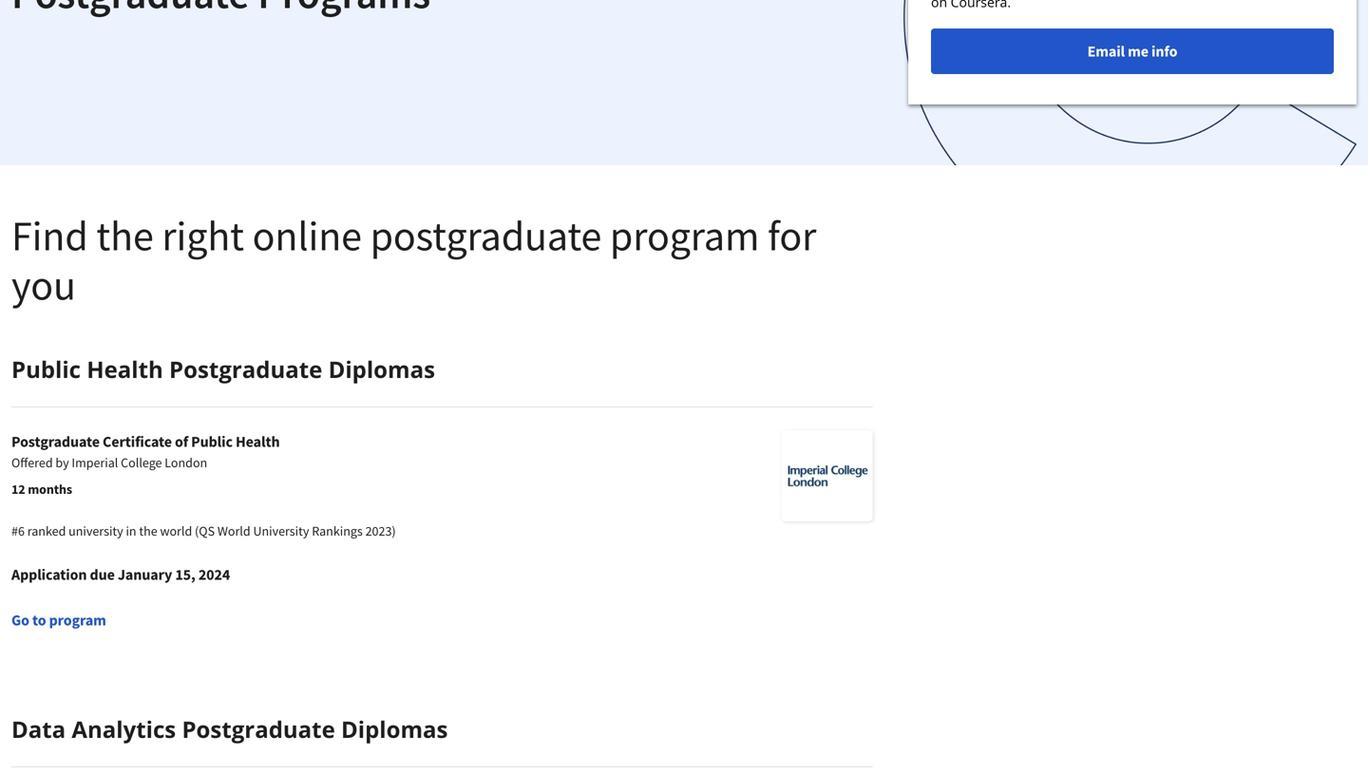 Task type: describe. For each thing, give the bounding box(es) containing it.
2024
[[198, 565, 230, 584]]

email
[[1087, 42, 1125, 61]]

2023)
[[365, 523, 396, 540]]

12
[[11, 481, 25, 498]]

months
[[28, 481, 72, 498]]

me
[[1128, 42, 1149, 61]]

(qs
[[195, 523, 215, 540]]

offered
[[11, 454, 53, 471]]

public inside postgraduate certificate of public health offered by imperial college london 12 months
[[191, 432, 233, 451]]

health inside postgraduate certificate of public health offered by imperial college london 12 months
[[236, 432, 280, 451]]

rankings
[[312, 523, 363, 540]]

due
[[90, 565, 115, 584]]

imperial
[[72, 454, 118, 471]]

postgraduate for analytics
[[182, 714, 335, 745]]

program inside find the right online postgraduate program for you
[[610, 209, 759, 262]]

by
[[55, 454, 69, 471]]

public health postgraduate diplomas
[[11, 354, 435, 385]]

#6
[[11, 523, 25, 540]]

imperial college london image
[[782, 430, 873, 522]]

the inside find the right online postgraduate program for you
[[96, 209, 154, 262]]

1 vertical spatial the
[[139, 523, 157, 540]]

certificate
[[103, 432, 172, 451]]

of
[[175, 432, 188, 451]]

15,
[[175, 565, 195, 584]]

find
[[11, 209, 88, 262]]

#6 ranked university in the world (qs world university rankings 2023)
[[11, 523, 396, 540]]

email me info button
[[931, 29, 1334, 74]]

find the right online postgraduate program for you
[[11, 209, 816, 311]]

university
[[69, 523, 123, 540]]

go to program
[[11, 611, 106, 630]]

postgraduate
[[370, 209, 602, 262]]



Task type: vqa. For each thing, say whether or not it's contained in the screenshot.
online
yes



Task type: locate. For each thing, give the bounding box(es) containing it.
2 vertical spatial postgraduate
[[182, 714, 335, 745]]

0 vertical spatial public
[[11, 354, 81, 385]]

diplomas for data analytics postgraduate diplomas
[[341, 714, 448, 745]]

0 vertical spatial diplomas
[[328, 354, 435, 385]]

the right in at the left
[[139, 523, 157, 540]]

1 vertical spatial postgraduate
[[11, 432, 100, 451]]

0 horizontal spatial program
[[49, 611, 106, 630]]

0 horizontal spatial public
[[11, 354, 81, 385]]

health
[[87, 354, 163, 385], [236, 432, 280, 451]]

postgraduate for health
[[169, 354, 322, 385]]

in
[[126, 523, 136, 540]]

public down you
[[11, 354, 81, 385]]

for
[[768, 209, 816, 262]]

college
[[121, 454, 162, 471]]

info
[[1152, 42, 1178, 61]]

world
[[160, 523, 192, 540]]

email me info status
[[908, 0, 1357, 105]]

to
[[32, 611, 46, 630]]

online
[[252, 209, 362, 262]]

data analytics postgraduate diplomas
[[11, 714, 448, 745]]

0 vertical spatial health
[[87, 354, 163, 385]]

1 vertical spatial public
[[191, 432, 233, 451]]

1 vertical spatial health
[[236, 432, 280, 451]]

the right find
[[96, 209, 154, 262]]

january
[[118, 565, 172, 584]]

postgraduate
[[169, 354, 322, 385], [11, 432, 100, 451], [182, 714, 335, 745]]

ranked
[[27, 523, 66, 540]]

program
[[610, 209, 759, 262], [49, 611, 106, 630]]

application
[[11, 565, 87, 584]]

diplomas for public health postgraduate diplomas
[[328, 354, 435, 385]]

1 horizontal spatial program
[[610, 209, 759, 262]]

1 vertical spatial program
[[49, 611, 106, 630]]

0 vertical spatial the
[[96, 209, 154, 262]]

postgraduate inside postgraduate certificate of public health offered by imperial college london 12 months
[[11, 432, 100, 451]]

london
[[165, 454, 207, 471]]

1 horizontal spatial public
[[191, 432, 233, 451]]

health up certificate
[[87, 354, 163, 385]]

0 vertical spatial program
[[610, 209, 759, 262]]

0 vertical spatial postgraduate
[[169, 354, 322, 385]]

analytics
[[72, 714, 176, 745]]

1 horizontal spatial health
[[236, 432, 280, 451]]

public right of on the left
[[191, 432, 233, 451]]

go
[[11, 611, 29, 630]]

0 horizontal spatial health
[[87, 354, 163, 385]]

public
[[11, 354, 81, 385], [191, 432, 233, 451]]

email me info
[[1087, 42, 1178, 61]]

right
[[162, 209, 244, 262]]

world
[[217, 523, 250, 540]]

1 vertical spatial diplomas
[[341, 714, 448, 745]]

diplomas
[[328, 354, 435, 385], [341, 714, 448, 745]]

health right of on the left
[[236, 432, 280, 451]]

university
[[253, 523, 309, 540]]

application due january 15, 2024
[[11, 565, 230, 584]]

you
[[11, 258, 76, 311]]

the
[[96, 209, 154, 262], [139, 523, 157, 540]]

data
[[11, 714, 66, 745]]

postgraduate certificate of public health offered by imperial college london 12 months
[[11, 432, 280, 498]]



